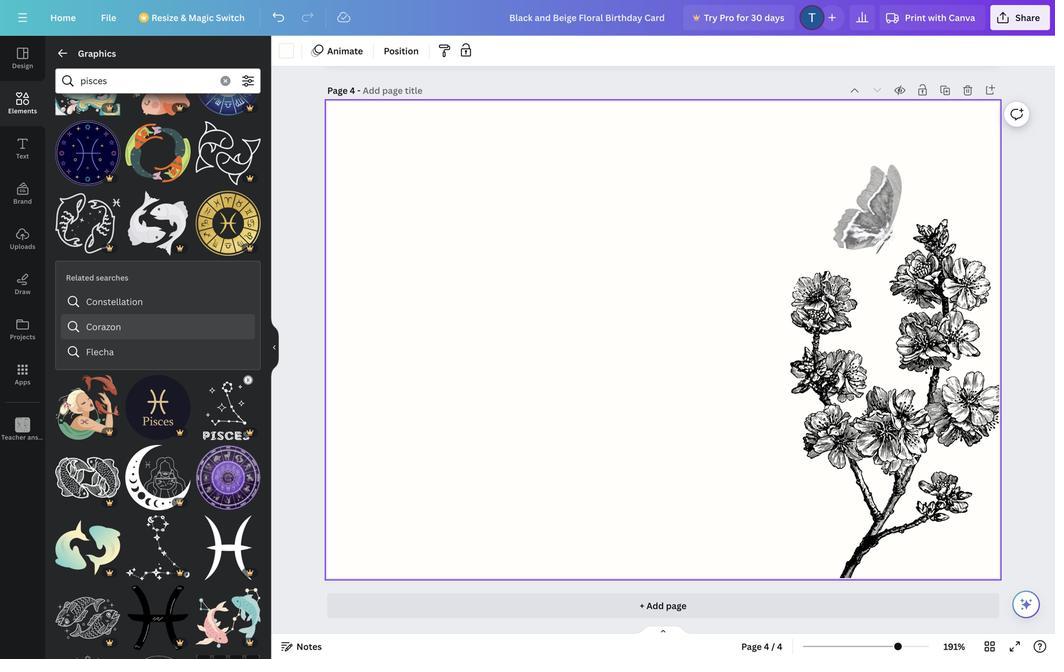 Task type: locate. For each thing, give the bounding box(es) containing it.
text button
[[0, 126, 45, 172]]

-
[[358, 85, 361, 96]]

4 for -
[[350, 85, 355, 96]]

page left the /
[[742, 641, 762, 653]]

star sign cute pisces character image
[[196, 586, 261, 651]]

uploads
[[10, 243, 36, 251]]

1 vertical spatial pisces image
[[125, 191, 191, 256]]

text
[[16, 152, 29, 161]]

pro
[[720, 12, 735, 24]]

2 vertical spatial pisces image
[[125, 586, 191, 651]]

for
[[737, 12, 749, 24]]

1 vertical spatial page
[[742, 641, 762, 653]]

4 left - at left top
[[350, 85, 355, 96]]

pisces zodiac symbol image
[[196, 191, 261, 256]]

constellation button
[[61, 289, 255, 315]]

pisces women image
[[55, 375, 120, 441]]

page inside button
[[742, 641, 762, 653]]

resize
[[152, 12, 179, 24]]

2 horizontal spatial 4
[[778, 641, 783, 653]]

zodiac pisces seamless pattern background image
[[196, 656, 261, 660]]

position button
[[379, 41, 424, 61]]

4
[[350, 85, 355, 96], [764, 641, 770, 653], [778, 641, 783, 653]]

30
[[752, 12, 763, 24]]

answer
[[27, 434, 50, 442]]

teacher
[[1, 434, 26, 442]]

1 horizontal spatial page
[[742, 641, 762, 653]]

constellation
[[86, 296, 143, 308]]

/
[[772, 641, 776, 653]]

page left - at left top
[[327, 85, 348, 96]]

try pro for 30 days
[[704, 12, 785, 24]]

switch
[[216, 12, 245, 24]]

group
[[55, 51, 120, 116], [125, 51, 191, 116], [196, 51, 261, 116], [55, 113, 120, 186], [125, 113, 191, 186], [196, 113, 261, 186], [55, 183, 120, 256], [125, 183, 191, 256], [196, 183, 261, 256], [55, 368, 120, 441], [125, 368, 191, 441], [196, 368, 261, 441], [55, 438, 120, 511], [125, 438, 191, 511], [196, 438, 261, 511], [55, 508, 120, 581], [125, 508, 191, 581], [196, 508, 261, 581], [55, 578, 120, 651], [125, 578, 191, 651], [196, 578, 261, 651], [125, 649, 191, 660], [196, 649, 261, 660]]

1 horizontal spatial 4
[[764, 641, 770, 653]]

brand button
[[0, 172, 45, 217]]

home link
[[40, 5, 86, 30]]

position
[[384, 45, 419, 57]]

191%
[[944, 641, 966, 653]]

pisces symbol image
[[125, 375, 191, 441]]

0 vertical spatial page
[[327, 85, 348, 96]]

canva assistant image
[[1019, 598, 1034, 613]]

0 horizontal spatial 4
[[350, 85, 355, 96]]

elements button
[[0, 81, 45, 126]]

notes button
[[277, 637, 327, 657]]

brand
[[13, 197, 32, 206]]

days
[[765, 12, 785, 24]]

uploads button
[[0, 217, 45, 262]]

4 right the /
[[778, 641, 783, 653]]

draw button
[[0, 262, 45, 307]]

0 horizontal spatial page
[[327, 85, 348, 96]]

+ add page
[[640, 600, 687, 612]]

main menu bar
[[0, 0, 1056, 36]]

pisces image for star sign cute pisces character image
[[125, 586, 191, 651]]

pisces zodiac sign image
[[55, 121, 120, 186]]

+
[[640, 600, 645, 612]]

side panel tab list
[[0, 36, 65, 453]]

Search graphics search field
[[80, 69, 213, 93]]

share button
[[991, 5, 1051, 30]]

hide image
[[271, 318, 279, 378]]

#fffefb image
[[279, 43, 294, 58], [279, 43, 294, 58]]

resize & magic switch
[[152, 12, 245, 24]]

teacher answer keys
[[1, 434, 65, 442]]

Design title text field
[[500, 5, 679, 30]]

page
[[327, 85, 348, 96], [742, 641, 762, 653]]

4 left the /
[[764, 641, 770, 653]]

pisces image
[[55, 51, 120, 116], [125, 191, 191, 256], [125, 586, 191, 651]]

page 4 / 4 button
[[737, 637, 788, 657]]

draw
[[15, 288, 31, 296]]

searches
[[96, 273, 128, 283]]

animate button
[[307, 41, 368, 61]]



Task type: describe. For each thing, give the bounding box(es) containing it.
add
[[647, 600, 664, 612]]

print with canva button
[[880, 5, 986, 30]]

collection of horoscopes image
[[196, 446, 261, 511]]

home
[[50, 12, 76, 24]]

show pages image
[[633, 626, 694, 636]]

design
[[12, 62, 33, 70]]

print with canva
[[906, 12, 976, 24]]

try
[[704, 12, 718, 24]]

&
[[181, 12, 187, 24]]

related searches
[[66, 273, 128, 283]]

with
[[929, 12, 947, 24]]

graphics
[[78, 47, 116, 59]]

+ add page button
[[327, 594, 1000, 619]]

related
[[66, 273, 94, 283]]

pisces zodiac kawaii image
[[125, 51, 191, 116]]

Page title text field
[[363, 84, 424, 97]]

apps
[[15, 378, 31, 387]]

;
[[22, 435, 23, 442]]

flecha
[[86, 346, 114, 358]]

corazon button
[[61, 315, 255, 340]]

flecha button
[[61, 340, 255, 365]]

page
[[666, 600, 687, 612]]

zodiac pisces image
[[196, 51, 261, 116]]

keys
[[51, 434, 65, 442]]

page for page 4 -
[[327, 85, 348, 96]]

file button
[[91, 5, 126, 30]]

stylised abstract horoscope and spirituality pisces element image
[[125, 121, 191, 186]]

apps button
[[0, 353, 45, 398]]

pisces image for pisces zodiac symbol image
[[125, 191, 191, 256]]

projects button
[[0, 307, 45, 353]]

resize & magic switch button
[[131, 5, 255, 30]]

0 vertical spatial pisces image
[[55, 51, 120, 116]]

pisces image
[[55, 516, 120, 581]]

projects
[[10, 333, 35, 342]]

animate
[[327, 45, 363, 57]]

share
[[1016, 12, 1041, 24]]

canva
[[949, 12, 976, 24]]

design button
[[0, 36, 45, 81]]

corazon
[[86, 321, 121, 333]]

191% button
[[935, 637, 975, 657]]

page 4 / 4
[[742, 641, 783, 653]]

4 for /
[[764, 641, 770, 653]]

print
[[906, 12, 927, 24]]

elements
[[8, 107, 37, 115]]

notes
[[297, 641, 322, 653]]

page 4 -
[[327, 85, 363, 96]]

related searches list
[[61, 289, 255, 365]]

magic
[[189, 12, 214, 24]]

try pro for 30 days button
[[684, 5, 795, 30]]

page for page 4 / 4
[[742, 641, 762, 653]]

file
[[101, 12, 116, 24]]



Task type: vqa. For each thing, say whether or not it's contained in the screenshot.
Draw
yes



